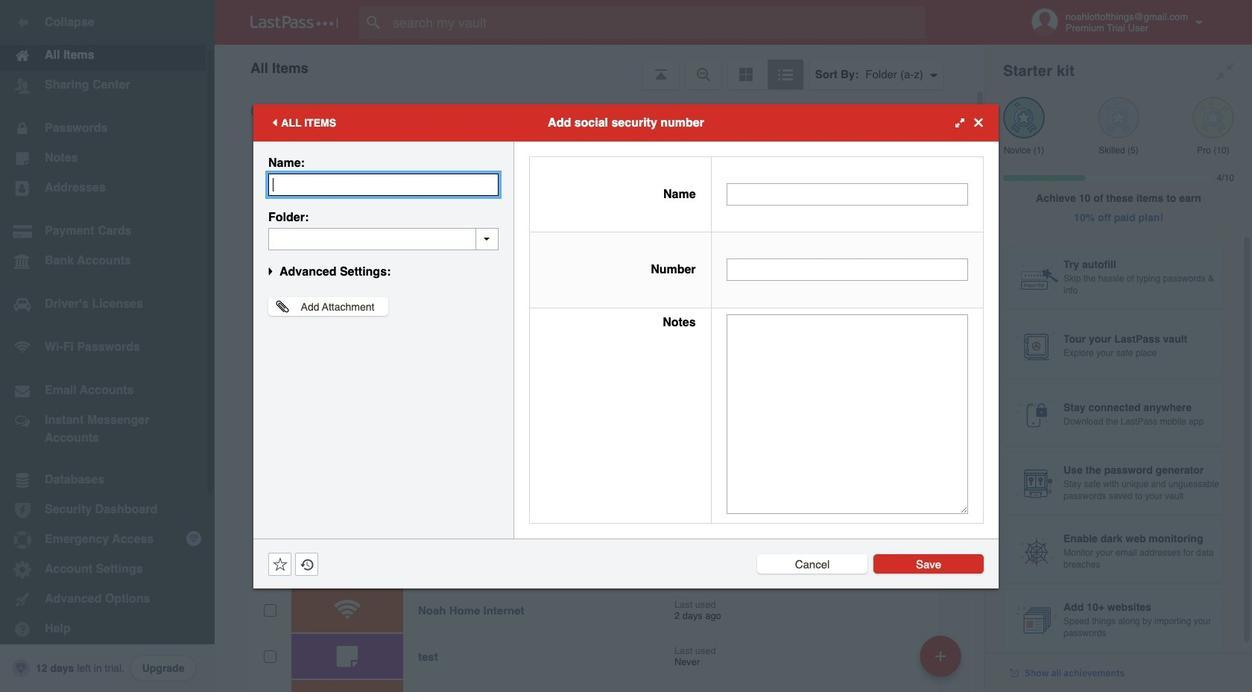 Task type: vqa. For each thing, say whether or not it's contained in the screenshot.
text box
yes



Task type: describe. For each thing, give the bounding box(es) containing it.
search my vault text field
[[359, 6, 955, 39]]

new item image
[[936, 651, 946, 662]]

vault options navigation
[[215, 45, 986, 89]]

lastpass image
[[250, 16, 338, 29]]



Task type: locate. For each thing, give the bounding box(es) containing it.
Search search field
[[359, 6, 955, 39]]

new item navigation
[[915, 631, 971, 693]]

main navigation navigation
[[0, 0, 215, 693]]

None text field
[[727, 183, 968, 206], [727, 259, 968, 281], [727, 314, 968, 514], [727, 183, 968, 206], [727, 259, 968, 281], [727, 314, 968, 514]]

dialog
[[253, 104, 999, 589]]

None text field
[[268, 173, 499, 196], [268, 228, 499, 250], [268, 173, 499, 196], [268, 228, 499, 250]]



